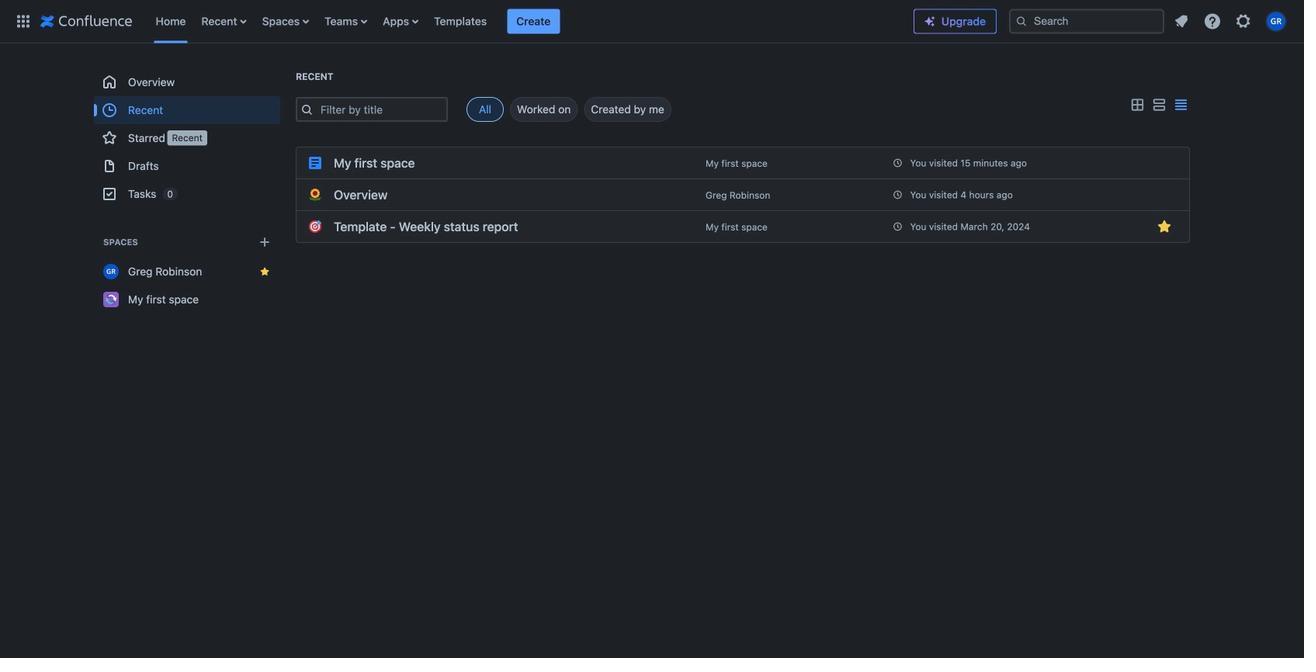 Task type: describe. For each thing, give the bounding box(es) containing it.
appswitcher icon image
[[14, 12, 33, 31]]

create a space image
[[256, 233, 274, 252]]

list for premium image
[[1168, 7, 1295, 35]]

notification icon image
[[1173, 12, 1191, 31]]

search image
[[1016, 15, 1028, 28]]

premium image
[[924, 15, 937, 28]]

Search field
[[1010, 9, 1165, 34]]

unstar this space image
[[259, 266, 271, 278]]

list item inside list
[[507, 9, 560, 34]]

page image
[[309, 157, 322, 169]]

compact list image
[[1172, 96, 1191, 114]]



Task type: locate. For each thing, give the bounding box(es) containing it.
:sunflower: image
[[309, 189, 322, 201]]

list item
[[507, 9, 560, 34]]

1 horizontal spatial list
[[1168, 7, 1295, 35]]

confluence image
[[40, 12, 132, 31], [40, 12, 132, 31]]

:dart: image
[[309, 221, 322, 233]]

Filter by title field
[[316, 99, 447, 120]]

group
[[94, 68, 280, 208]]

cards image
[[1128, 96, 1147, 114]]

:dart: image
[[309, 221, 322, 233]]

list image
[[1150, 96, 1169, 114]]

:sunflower: image
[[309, 189, 322, 201]]

unstar image
[[1156, 217, 1174, 236]]

settings icon image
[[1235, 12, 1254, 31]]

list
[[148, 0, 914, 43], [1168, 7, 1295, 35]]

None search field
[[1010, 9, 1165, 34]]

help icon image
[[1204, 12, 1222, 31]]

list for appswitcher icon at left
[[148, 0, 914, 43]]

banner
[[0, 0, 1305, 43]]

global element
[[9, 0, 914, 43]]

0 horizontal spatial list
[[148, 0, 914, 43]]

tab list
[[448, 97, 672, 122]]



Task type: vqa. For each thing, say whether or not it's contained in the screenshot.
list corresponding to premium image
yes



